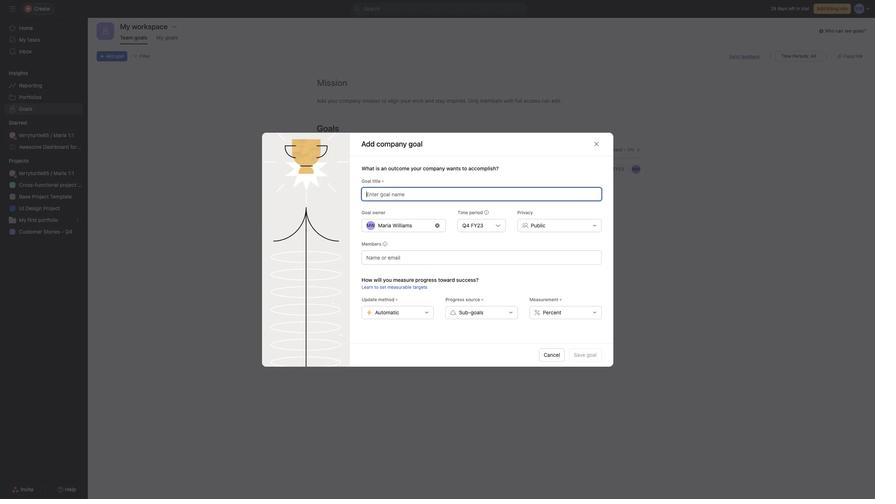 Task type: describe. For each thing, give the bounding box(es) containing it.
home
[[19, 25, 33, 31]]

my for my first portfolio
[[19, 217, 26, 223]]

projects
[[9, 158, 29, 164]]

learn to set measurable targets link
[[361, 285, 427, 290]]

work
[[412, 98, 424, 104]]

add goal button
[[97, 51, 127, 61]]

an
[[381, 165, 387, 171]]

my tasks
[[19, 37, 40, 43]]

q4 fy23 button
[[458, 219, 506, 232]]

link
[[856, 53, 863, 59]]

project right 'make'
[[337, 147, 354, 153]]

q4 fy23
[[462, 222, 483, 229]]

company goal
[[376, 140, 423, 148]]

method
[[378, 297, 394, 303]]

goal for save goal
[[587, 352, 597, 358]]

my for my tasks
[[19, 37, 26, 43]]

make
[[323, 147, 336, 153]]

ui
[[19, 205, 24, 212]]

add for add billing info
[[817, 6, 825, 11]]

is
[[376, 165, 380, 171]]

will
[[374, 277, 382, 283]]

customer stories - q4
[[19, 229, 72, 235]]

goals inside "link"
[[19, 106, 32, 112]]

progress
[[445, 297, 464, 303]]

customer stories - q4 link
[[4, 226, 83, 238]]

to accomplish?
[[462, 165, 499, 171]]

set
[[380, 285, 386, 290]]

align
[[388, 98, 399, 104]]

1:1 for for
[[68, 132, 74, 138]]

time period
[[458, 210, 483, 215]]

stories
[[43, 229, 60, 235]]

your inside add company goal "dialog"
[[411, 165, 421, 171]]

search
[[364, 5, 380, 12]]

full
[[515, 98, 522, 104]]

public
[[531, 222, 545, 229]]

update
[[361, 297, 377, 303]]

Mission title text field
[[312, 74, 349, 91]]

who
[[825, 28, 835, 34]]

customer
[[19, 229, 42, 235]]

add company goal
[[361, 140, 423, 148]]

left
[[788, 6, 795, 11]]

1:1 for project
[[68, 170, 74, 176]]

my for my goals
[[156, 34, 164, 41]]

design
[[25, 205, 42, 212]]

progress
[[415, 277, 437, 283]]

•
[[624, 147, 626, 153]]

sub-goals button
[[445, 306, 518, 319]]

new
[[78, 144, 89, 150]]

1
[[383, 147, 386, 153]]

add for add goal
[[106, 53, 114, 59]]

my workspace
[[120, 22, 168, 31]]

only
[[468, 98, 479, 104]]

terryturtle85 for awesome
[[19, 132, 49, 138]]

owner
[[372, 210, 385, 215]]

tasks
[[28, 37, 40, 43]]

plan
[[78, 182, 88, 188]]

goal for goal title
[[361, 178, 371, 184]]

project up the portfolio at the top left of page
[[43, 205, 60, 212]]

required image for sub-goals
[[480, 298, 484, 302]]

projects element
[[0, 154, 88, 239]]

save
[[574, 352, 585, 358]]

team
[[120, 34, 133, 41]]

targets
[[413, 285, 427, 290]]

see
[[844, 28, 852, 34]]

add goal
[[106, 53, 124, 59]]

save goal button
[[569, 349, 602, 362]]

you
[[383, 277, 392, 283]]

hide sidebar image
[[10, 6, 15, 12]]

portfolio
[[38, 217, 58, 223]]

goals?
[[853, 28, 866, 34]]

public button
[[517, 219, 602, 232]]

company inside "dialog"
[[423, 165, 445, 171]]

close this dialog image
[[594, 141, 599, 147]]

inbox
[[19, 48, 32, 55]]

goal title
[[361, 178, 381, 184]]

0 vertical spatial can
[[836, 28, 843, 34]]

track
[[612, 147, 623, 153]]

what is an outcome your company wants to accomplish?
[[361, 165, 499, 171]]

/ for dashboard
[[51, 132, 52, 138]]

maria for dashboard
[[53, 132, 67, 138]]

1 vertical spatial goals
[[317, 123, 339, 134]]

members
[[361, 241, 381, 247]]

ui design project
[[19, 205, 60, 212]]

base project template
[[19, 194, 72, 200]]

goals for team goals
[[134, 34, 147, 41]]

send feedback link
[[729, 53, 760, 60]]

terryturtle85 / maria 1:1 link for dashboard
[[4, 130, 83, 141]]

invite
[[21, 487, 34, 493]]

add for add your company mission to align your work and stay inspired. only members with full access can edit.
[[317, 98, 326, 104]]

mw inside add company goal "dialog"
[[367, 223, 375, 228]]

trial
[[801, 6, 809, 11]]

who can see goals?
[[825, 28, 866, 34]]

edit.
[[552, 98, 562, 104]]

awesome
[[19, 144, 42, 150]]

1 button
[[382, 146, 393, 154]]

add company goal dialog
[[262, 133, 613, 367]]

projects button
[[0, 157, 29, 165]]

terryturtle85 / maria 1:1 link for functional
[[4, 168, 83, 179]]

cross-
[[19, 182, 35, 188]]

required image for automatic
[[394, 298, 399, 302]]

billing
[[826, 6, 839, 11]]

mw inside button
[[632, 167, 640, 172]]

ui design project link
[[4, 203, 83, 214]]

portfolios
[[19, 94, 42, 100]]

insights
[[9, 70, 28, 76]]

0 vertical spatial company
[[339, 98, 361, 104]]

my first portfolio
[[19, 217, 58, 223]]

sub-
[[459, 309, 471, 316]]

starred element
[[0, 116, 107, 154]]

goal for add goal
[[115, 53, 124, 59]]

base project template link
[[4, 191, 83, 203]]

Name or email text field
[[366, 253, 406, 262]]

save goal
[[574, 352, 597, 358]]

send
[[729, 54, 740, 59]]

team goals link
[[120, 34, 147, 44]]

first
[[28, 217, 37, 223]]

make project profitable
[[323, 147, 379, 153]]



Task type: locate. For each thing, give the bounding box(es) containing it.
goal left title
[[361, 178, 371, 184]]

1:1 up project
[[68, 170, 74, 176]]

goals link
[[4, 103, 83, 115]]

what
[[361, 165, 374, 171]]

goals for my goals
[[165, 34, 178, 41]]

days
[[778, 6, 787, 11]]

maria for functional
[[53, 170, 67, 176]]

mw down 0%
[[632, 167, 640, 172]]

1:1 inside projects element
[[68, 170, 74, 176]]

toward success?
[[438, 277, 478, 283]]

add your company mission to align your work and stay inspired. only members with full access can edit.
[[317, 98, 562, 104]]

my left first
[[19, 217, 26, 223]]

29 days left in trial
[[771, 6, 809, 11]]

1 horizontal spatial can
[[836, 28, 843, 34]]

0 horizontal spatial q4
[[65, 229, 72, 235]]

measure
[[393, 277, 414, 283]]

required image for percent
[[558, 298, 563, 302]]

inspired.
[[446, 98, 467, 104]]

learn
[[361, 285, 373, 290]]

terryturtle85 / maria 1:1 for functional
[[19, 170, 74, 176]]

my goals
[[156, 34, 178, 41]]

2 goal from the top
[[361, 210, 371, 215]]

terryturtle85 / maria 1:1 up awesome dashboard for new project "link"
[[19, 132, 74, 138]]

search list box
[[351, 3, 527, 15]]

1 vertical spatial terryturtle85
[[19, 170, 49, 176]]

your right outcome
[[411, 165, 421, 171]]

0 vertical spatial mw
[[632, 167, 640, 172]]

time
[[458, 210, 468, 215]]

can left edit.
[[542, 98, 550, 104]]

1 vertical spatial to
[[374, 285, 378, 290]]

1 horizontal spatial required image
[[480, 298, 484, 302]]

insights element
[[0, 67, 88, 116]]

1 terryturtle85 / maria 1:1 link from the top
[[4, 130, 83, 141]]

cancel
[[544, 352, 560, 358]]

required image down learn to set measurable targets "link"
[[394, 298, 399, 302]]

1 required image from the left
[[394, 298, 399, 302]]

0 vertical spatial goal
[[115, 53, 124, 59]]

0 vertical spatial goal
[[361, 178, 371, 184]]

2 horizontal spatial required image
[[558, 298, 563, 302]]

project right new
[[90, 144, 107, 150]]

on track • 0%
[[605, 147, 635, 153]]

terryturtle85 inside starred element
[[19, 132, 49, 138]]

maria up the awesome dashboard for new project
[[53, 132, 67, 138]]

1 vertical spatial goal
[[361, 210, 371, 215]]

add inside "dialog"
[[361, 140, 375, 148]]

q4 left the fy23
[[462, 222, 469, 229]]

required image up percent dropdown button
[[558, 298, 563, 302]]

2 horizontal spatial goals
[[471, 309, 483, 316]]

required image up 'sub-goals' dropdown button
[[480, 298, 484, 302]]

1 vertical spatial maria
[[53, 170, 67, 176]]

/ up cross-functional project plan
[[51, 170, 52, 176]]

maria inside add company goal "dialog"
[[378, 222, 391, 229]]

1 horizontal spatial to
[[382, 98, 386, 104]]

goal left owner
[[361, 210, 371, 215]]

3 required image from the left
[[558, 298, 563, 302]]

0 vertical spatial 1:1
[[68, 132, 74, 138]]

terryturtle85 / maria 1:1 inside projects element
[[19, 170, 74, 176]]

home link
[[4, 22, 83, 34]]

my inside global element
[[19, 37, 26, 43]]

your right align
[[400, 98, 411, 104]]

to left set
[[374, 285, 378, 290]]

0 vertical spatial goals
[[19, 106, 32, 112]]

williams
[[392, 222, 412, 229]]

2 terryturtle85 / maria 1:1 from the top
[[19, 170, 74, 176]]

fy23
[[471, 222, 483, 229]]

project
[[90, 144, 107, 150], [337, 147, 354, 153], [32, 194, 49, 200], [43, 205, 60, 212]]

1 vertical spatial goal
[[587, 352, 597, 358]]

my tasks link
[[4, 34, 83, 46]]

maria down owner
[[378, 222, 391, 229]]

1 horizontal spatial goals
[[165, 34, 178, 41]]

global element
[[0, 18, 88, 62]]

terryturtle85 / maria 1:1 link up dashboard
[[4, 130, 83, 141]]

Enter goal name text field
[[361, 188, 602, 201]]

cross-functional project plan
[[19, 182, 88, 188]]

terryturtle85
[[19, 132, 49, 138], [19, 170, 49, 176]]

maria inside starred element
[[53, 132, 67, 138]]

terryturtle85 inside projects element
[[19, 170, 49, 176]]

my
[[156, 34, 164, 41], [19, 37, 26, 43], [19, 217, 26, 223]]

1:1 up for
[[68, 132, 74, 138]]

team goals
[[120, 34, 147, 41]]

terryturtle85 / maria 1:1 up functional
[[19, 170, 74, 176]]

how will you measure progress toward success? learn to set measurable targets
[[361, 277, 478, 290]]

starred button
[[0, 119, 27, 127]]

goals for sub-goals
[[471, 309, 483, 316]]

percent button
[[529, 306, 602, 319]]

can
[[836, 28, 843, 34], [542, 98, 550, 104]]

stay
[[435, 98, 445, 104]]

1:1 inside starred element
[[68, 132, 74, 138]]

1 goal from the top
[[361, 178, 371, 184]]

copy link button
[[834, 51, 866, 61]]

0 horizontal spatial can
[[542, 98, 550, 104]]

0 horizontal spatial goals
[[19, 106, 32, 112]]

1 vertical spatial q4
[[65, 229, 72, 235]]

add billing info button
[[814, 4, 851, 14]]

0 vertical spatial /
[[51, 132, 52, 138]]

source
[[465, 297, 480, 303]]

/
[[51, 132, 52, 138], [51, 170, 52, 176]]

remove image
[[435, 223, 440, 228]]

maria inside projects element
[[53, 170, 67, 176]]

terryturtle85 / maria 1:1 link
[[4, 130, 83, 141], [4, 168, 83, 179]]

to left align
[[382, 98, 386, 104]]

required image
[[381, 179, 385, 184]]

mw down goal owner
[[367, 223, 375, 228]]

q4 right -
[[65, 229, 72, 235]]

terryturtle85 / maria 1:1 link inside starred element
[[4, 130, 83, 141]]

2 vertical spatial maria
[[378, 222, 391, 229]]

can left see
[[836, 28, 843, 34]]

2 required image from the left
[[480, 298, 484, 302]]

goal
[[115, 53, 124, 59], [587, 352, 597, 358]]

/ for functional
[[51, 170, 52, 176]]

awesome dashboard for new project
[[19, 144, 107, 150]]

automatic button
[[361, 306, 434, 319]]

privacy
[[517, 210, 533, 215]]

0 vertical spatial terryturtle85 / maria 1:1
[[19, 132, 74, 138]]

1 horizontal spatial company
[[423, 165, 445, 171]]

-
[[61, 229, 64, 235]]

terryturtle85 / maria 1:1
[[19, 132, 74, 138], [19, 170, 74, 176]]

to
[[382, 98, 386, 104], [374, 285, 378, 290]]

goal right "save"
[[587, 352, 597, 358]]

terryturtle85 / maria 1:1 for dashboard
[[19, 132, 74, 138]]

q4
[[462, 222, 469, 229], [65, 229, 72, 235]]

template
[[50, 194, 72, 200]]

company left wants
[[423, 165, 445, 171]]

my left tasks
[[19, 37, 26, 43]]

with
[[504, 98, 514, 104]]

1 terryturtle85 / maria 1:1 from the top
[[19, 132, 74, 138]]

add for add company goal
[[361, 140, 375, 148]]

1 vertical spatial company
[[423, 165, 445, 171]]

invite button
[[7, 484, 38, 497]]

project
[[60, 182, 76, 188]]

goals inside dropdown button
[[471, 309, 483, 316]]

0 horizontal spatial mw
[[367, 223, 375, 228]]

0 vertical spatial q4
[[462, 222, 469, 229]]

my inside projects element
[[19, 217, 26, 223]]

1 horizontal spatial goals
[[317, 123, 339, 134]]

0 vertical spatial to
[[382, 98, 386, 104]]

goal inside 'button'
[[587, 352, 597, 358]]

/ inside projects element
[[51, 170, 52, 176]]

my goals link
[[156, 34, 178, 44]]

2 terryturtle85 from the top
[[19, 170, 49, 176]]

1 1:1 from the top
[[68, 132, 74, 138]]

feedback
[[741, 54, 760, 59]]

0 vertical spatial terryturtle85
[[19, 132, 49, 138]]

terryturtle85 / maria 1:1 link up functional
[[4, 168, 83, 179]]

terryturtle85 for cross-
[[19, 170, 49, 176]]

1 horizontal spatial mw
[[632, 167, 640, 172]]

1 / from the top
[[51, 132, 52, 138]]

q4 inside projects element
[[65, 229, 72, 235]]

in
[[797, 6, 800, 11]]

awesome dashboard for new project link
[[4, 141, 107, 153]]

automatic
[[375, 309, 399, 316]]

for
[[70, 144, 77, 150]]

inbox link
[[4, 46, 83, 57]]

2 1:1 from the top
[[68, 170, 74, 176]]

goals up 'make'
[[317, 123, 339, 134]]

maria up cross-functional project plan
[[53, 170, 67, 176]]

terryturtle85 / maria 1:1 inside starred element
[[19, 132, 74, 138]]

0 vertical spatial terryturtle85 / maria 1:1 link
[[4, 130, 83, 141]]

reporting
[[19, 82, 42, 89]]

2 / from the top
[[51, 170, 52, 176]]

cancel button
[[539, 349, 565, 362]]

0 horizontal spatial goals
[[134, 34, 147, 41]]

1 vertical spatial can
[[542, 98, 550, 104]]

copy link
[[844, 53, 863, 59]]

goal
[[361, 178, 371, 184], [361, 210, 371, 215]]

portfolios link
[[4, 92, 83, 103]]

1 vertical spatial 1:1
[[68, 170, 74, 176]]

2 terryturtle85 / maria 1:1 link from the top
[[4, 168, 83, 179]]

project up ui design project on the left top of page
[[32, 194, 49, 200]]

/ up dashboard
[[51, 132, 52, 138]]

outcome
[[388, 165, 409, 171]]

cross-functional project plan link
[[4, 179, 88, 191]]

1 terryturtle85 from the top
[[19, 132, 49, 138]]

goals
[[19, 106, 32, 112], [317, 123, 339, 134]]

required image
[[394, 298, 399, 302], [480, 298, 484, 302], [558, 298, 563, 302]]

to inside how will you measure progress toward success? learn to set measurable targets
[[374, 285, 378, 290]]

q4 inside dropdown button
[[462, 222, 469, 229]]

my first portfolio link
[[4, 214, 83, 226]]

terryturtle85 up cross-
[[19, 170, 49, 176]]

/ inside starred element
[[51, 132, 52, 138]]

terryturtle85 up awesome
[[19, 132, 49, 138]]

your down mission title 'text box'
[[328, 98, 338, 104]]

1 vertical spatial /
[[51, 170, 52, 176]]

goal for goal owner
[[361, 210, 371, 215]]

1 vertical spatial mw
[[367, 223, 375, 228]]

project inside "link"
[[90, 144, 107, 150]]

0%
[[628, 147, 635, 153]]

0 horizontal spatial required image
[[394, 298, 399, 302]]

1 vertical spatial terryturtle85 / maria 1:1
[[19, 170, 74, 176]]

maria
[[53, 132, 67, 138], [53, 170, 67, 176], [378, 222, 391, 229]]

0 horizontal spatial company
[[339, 98, 361, 104]]

my down my workspace on the left top of the page
[[156, 34, 164, 41]]

goal down team
[[115, 53, 124, 59]]

percent
[[543, 309, 561, 316]]

0 horizontal spatial goal
[[115, 53, 124, 59]]

goal inside button
[[115, 53, 124, 59]]

1 vertical spatial terryturtle85 / maria 1:1 link
[[4, 168, 83, 179]]

0 horizontal spatial to
[[374, 285, 378, 290]]

profitable
[[356, 147, 379, 153]]

1 horizontal spatial q4
[[462, 222, 469, 229]]

0 vertical spatial maria
[[53, 132, 67, 138]]

mission
[[362, 98, 380, 104]]

goals down portfolios
[[19, 106, 32, 112]]

company left "mission"
[[339, 98, 361, 104]]

1 horizontal spatial goal
[[587, 352, 597, 358]]



Task type: vqa. For each thing, say whether or not it's contained in the screenshot.
the middle workspace
no



